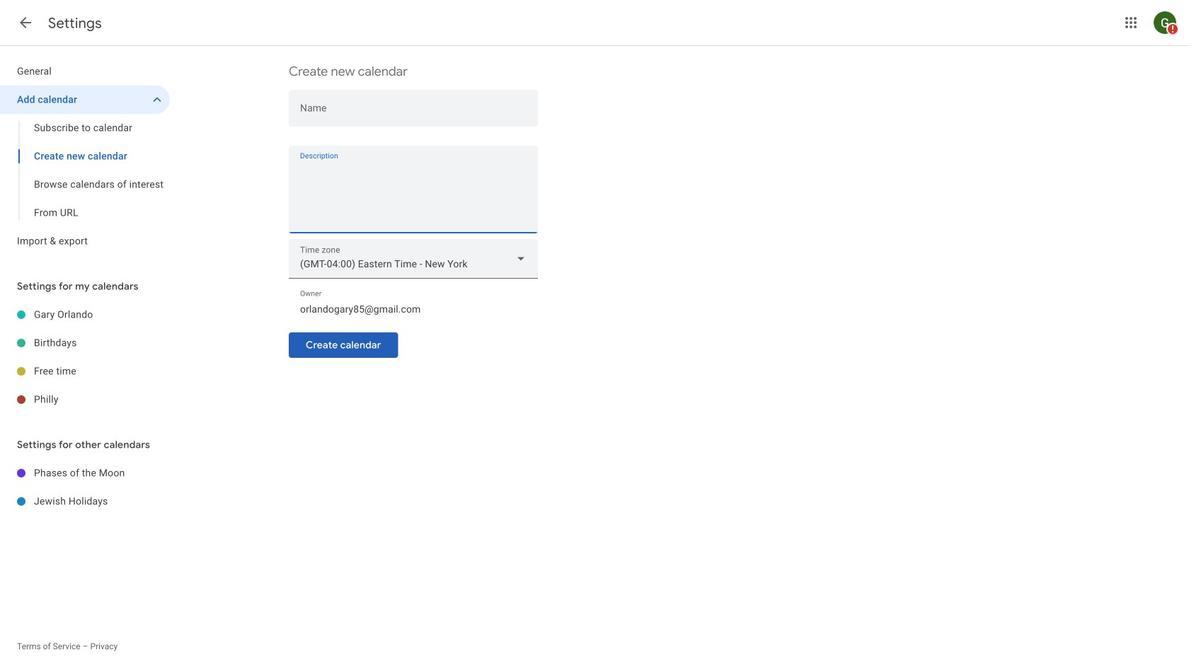 Task type: describe. For each thing, give the bounding box(es) containing it.
2 tree from the top
[[0, 301, 170, 414]]

phases of the moon tree item
[[0, 460, 170, 488]]

add calendar tree item
[[0, 86, 170, 114]]

go back image
[[17, 14, 34, 31]]



Task type: vqa. For each thing, say whether or not it's contained in the screenshot.
third tree from the top of the page
yes



Task type: locate. For each thing, give the bounding box(es) containing it.
free time tree item
[[0, 358, 170, 386]]

jewish holidays tree item
[[0, 488, 170, 516]]

1 tree from the top
[[0, 57, 170, 256]]

None text field
[[300, 105, 527, 125]]

group
[[0, 114, 170, 227]]

2 vertical spatial tree
[[0, 460, 170, 516]]

None text field
[[289, 162, 538, 230], [300, 300, 527, 320], [289, 162, 538, 230], [300, 300, 527, 320]]

None field
[[289, 239, 538, 279]]

0 vertical spatial tree
[[0, 57, 170, 256]]

tree
[[0, 57, 170, 256], [0, 301, 170, 414], [0, 460, 170, 516]]

gary orlando tree item
[[0, 301, 170, 329]]

birthdays tree item
[[0, 329, 170, 358]]

1 vertical spatial tree
[[0, 301, 170, 414]]

3 tree from the top
[[0, 460, 170, 516]]

philly tree item
[[0, 386, 170, 414]]

heading
[[48, 14, 102, 32]]



